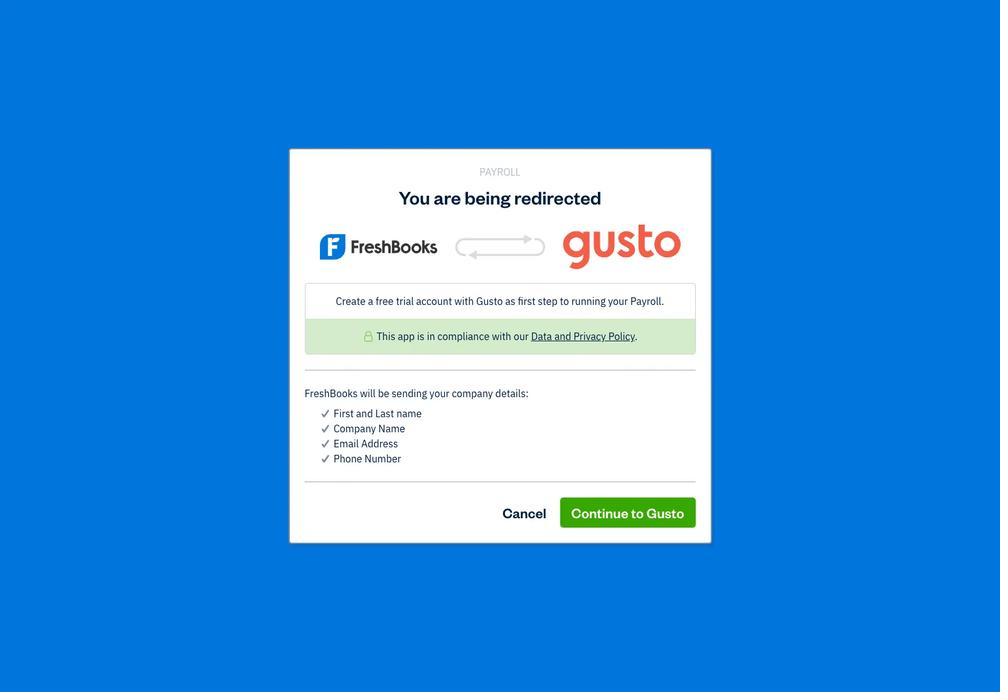 Task type: locate. For each thing, give the bounding box(es) containing it.
cancel
[[503, 504, 547, 522]]

time up are
[[409, 129, 452, 153]]

more for invoices
[[588, 239, 608, 250]]

2 horizontal spatial gusto
[[647, 504, 685, 522]]

0 horizontal spatial the
[[355, 229, 368, 240]]

the inside you can track time with the timer, or by logging time manually.
[[355, 229, 368, 240]]

by left staying
[[806, 229, 815, 240]]

0 horizontal spatial create
[[294, 323, 324, 335]]

1 vertical spatial with
[[455, 295, 474, 308]]

0 horizontal spatial to
[[401, 323, 410, 335]]

0 horizontal spatial track
[[357, 129, 405, 153]]

you left "can"
[[261, 229, 276, 240]]

—
[[320, 436, 327, 447], [400, 436, 407, 447]]

track
[[294, 229, 314, 240]]

freshbooks
[[305, 387, 358, 400]]

2 horizontal spatial a
[[733, 229, 737, 240]]

2 learn from the left
[[564, 239, 586, 250]]

number
[[365, 453, 401, 465]]

0 horizontal spatial gusto
[[334, 323, 360, 335]]

step
[[538, 295, 558, 308]]

account down effortlessly at the top left
[[363, 323, 399, 335]]

fri, nov 17th
[[281, 390, 346, 404]]

redirected
[[514, 185, 602, 209]]

you for you can track time with the timer, or by logging time manually.
[[261, 229, 276, 240]]

1 horizontal spatial more
[[588, 239, 608, 250]]

3 check image from the top
[[320, 451, 331, 466]]

1 horizontal spatial track
[[716, 213, 742, 225]]

0 vertical spatial create
[[336, 295, 366, 308]]

time
[[409, 129, 452, 153], [389, 213, 413, 225], [546, 213, 569, 225]]

mon
[[320, 423, 340, 435]]

learn more
[[361, 239, 405, 250], [564, 239, 608, 250]]

2 more from the left
[[588, 239, 608, 250]]

1 learn more from the left
[[361, 239, 405, 250]]

1 vertical spatial create
[[294, 323, 324, 335]]

freshbooks - gusto connection image
[[305, 225, 696, 269]]

a right 'miss'
[[733, 229, 737, 240]]

with
[[336, 229, 353, 240], [455, 295, 474, 308], [492, 330, 512, 343]]

payroll.
[[631, 295, 665, 308]]

0 vertical spatial a
[[733, 229, 737, 240]]

phone
[[334, 453, 362, 465]]

more down your
[[385, 239, 405, 250]]

track for everything
[[716, 213, 742, 225]]

check image
[[320, 406, 331, 421], [320, 436, 331, 451], [320, 451, 331, 466]]

your
[[366, 213, 387, 225]]

account up automate
[[416, 295, 452, 308]]

to right step
[[560, 295, 569, 308]]

track inside track everything for everyone don't miss a billable moment by staying on top of billable hours.
[[716, 213, 742, 225]]

you inside you can track time with the timer, or by logging time manually.
[[261, 229, 276, 240]]

1 vertical spatial track
[[716, 213, 742, 225]]

check image up mon
[[320, 406, 331, 421]]

and
[[456, 129, 487, 153], [491, 323, 508, 335], [555, 330, 572, 343], [356, 407, 373, 420]]

effortlessly
[[350, 305, 403, 318]]

1 by from the left
[[405, 229, 414, 240]]

0 horizontal spatial more
[[385, 239, 405, 250]]

continue
[[572, 504, 629, 522]]

convert time into invoices
[[507, 213, 631, 225]]

.
[[635, 330, 638, 343]]

1 horizontal spatial you
[[399, 185, 430, 209]]

1 horizontal spatial learn more
[[564, 239, 608, 250]]

your inside accurately bill your clients for the time you've worked.
[[538, 229, 555, 240]]

1 horizontal spatial your
[[538, 229, 555, 240]]

your right bill
[[538, 229, 555, 240]]

14
[[419, 423, 431, 435]]

1 horizontal spatial the
[[599, 229, 612, 240]]

create
[[336, 295, 366, 308], [294, 323, 324, 335]]

company
[[334, 422, 376, 435]]

continue to gusto
[[572, 504, 685, 522]]

never
[[491, 129, 541, 153]]

/
[[303, 462, 306, 473]]

1 horizontal spatial for
[[586, 229, 597, 240]]

1 horizontal spatial account
[[416, 295, 452, 308]]

2 the from the left
[[599, 229, 612, 240]]

your left payroll.
[[608, 295, 628, 308]]

2 vertical spatial gusto
[[647, 504, 685, 522]]

payroll
[[480, 166, 521, 178], [315, 305, 347, 318]]

the down invoices
[[599, 229, 612, 240]]

create a free trial account with gusto as first step to running your payroll.
[[336, 295, 665, 308]]

the
[[355, 229, 368, 240], [599, 229, 612, 240]]

1 the from the left
[[355, 229, 368, 240]]

payroll inside run payroll effortlessly create a gusto account to automate payroll and reporting
[[315, 305, 347, 318]]

1 vertical spatial gusto
[[334, 323, 360, 335]]

— down mon
[[320, 436, 327, 447]]

0 horizontal spatial learn
[[361, 239, 383, 250]]

2 — from the left
[[400, 436, 407, 447]]

and left never
[[456, 129, 487, 153]]

payroll right run
[[315, 305, 347, 318]]

1 — from the left
[[320, 436, 327, 447]]

sending
[[392, 387, 427, 400]]

a inside track everything for everyone don't miss a billable moment by staying on top of billable hours.
[[733, 229, 737, 240]]

1 check image from the top
[[320, 406, 331, 421]]

and up company name
[[356, 407, 373, 420]]

1 learn from the left
[[361, 239, 383, 250]]

a left lockfb icon
[[326, 323, 331, 335]]

2 learn more from the left
[[564, 239, 608, 250]]

track everything for everyone don't miss a billable moment by staying on top of billable hours.
[[689, 213, 883, 250]]

2 horizontal spatial your
[[608, 295, 628, 308]]

learn down your
[[361, 239, 383, 250]]

2 horizontal spatial with
[[492, 330, 512, 343]]

for left all
[[335, 213, 349, 225]]

to left is
[[401, 323, 410, 335]]

learn more down into on the right top
[[564, 239, 608, 250]]

data and privacy policy link
[[531, 330, 635, 343]]

2 check image from the top
[[320, 436, 331, 451]]

0 horizontal spatial payroll
[[315, 305, 347, 318]]

billable left hours.
[[735, 239, 764, 250]]

0 horizontal spatial you
[[261, 229, 276, 240]]

with up payroll
[[455, 295, 474, 308]]

more
[[385, 239, 405, 250], [588, 239, 608, 250]]

are
[[434, 185, 461, 209]]

2 horizontal spatial for
[[797, 213, 810, 225]]

for
[[335, 213, 349, 225], [797, 213, 810, 225], [586, 229, 597, 240]]

create down run
[[294, 323, 324, 335]]

learn down into on the right top
[[564, 239, 586, 250]]

trial
[[396, 295, 414, 308]]

time inside accurately bill your clients for the time you've worked.
[[614, 229, 631, 240]]

0 vertical spatial payroll
[[480, 166, 521, 178]]

0 vertical spatial with
[[336, 229, 353, 240]]

by
[[405, 229, 414, 240], [806, 229, 815, 240]]

— down the tue
[[400, 436, 407, 447]]

1 more from the left
[[385, 239, 405, 250]]

company
[[452, 387, 493, 400]]

compliance
[[438, 330, 490, 343]]

payroll up the you are being redirected
[[480, 166, 521, 178]]

you for you are being redirected
[[399, 185, 430, 209]]

0 vertical spatial gusto
[[477, 295, 503, 308]]

payroll
[[458, 323, 489, 335]]

for up moment
[[797, 213, 810, 225]]

1 horizontal spatial payroll
[[480, 166, 521, 178]]

1 vertical spatial account
[[363, 323, 399, 335]]

account
[[416, 295, 452, 308], [363, 323, 399, 335]]

check image for phone number
[[320, 451, 331, 466]]

1 vertical spatial you
[[261, 229, 276, 240]]

running
[[572, 295, 606, 308]]

check image for first and last name
[[320, 406, 331, 421]]

team member /
[[244, 462, 306, 473]]

— for mon
[[320, 436, 327, 447]]

app
[[398, 330, 415, 343]]

0 horizontal spatial for
[[335, 213, 349, 225]]

for inside track everything for everyone don't miss a billable moment by staying on top of billable hours.
[[797, 213, 810, 225]]

check image left phone
[[320, 451, 331, 466]]

payroll inside you are being redirected "dialog"
[[480, 166, 521, 178]]

0 horizontal spatial your
[[430, 387, 450, 400]]

2 vertical spatial a
[[326, 323, 331, 335]]

address
[[361, 438, 398, 450]]

for down into on the right top
[[586, 229, 597, 240]]

0 horizontal spatial with
[[336, 229, 353, 240]]

miss
[[712, 229, 731, 240]]

by inside you can track time with the timer, or by logging time manually.
[[405, 229, 414, 240]]

accurately bill your clients for the time you've worked.
[[480, 229, 659, 250]]

1 horizontal spatial a
[[368, 295, 374, 308]]

— inside tue 14 —
[[400, 436, 407, 447]]

learn for all
[[361, 239, 383, 250]]

create left free
[[336, 295, 366, 308]]

by inside track everything for everyone don't miss a billable moment by staying on top of billable hours.
[[806, 229, 815, 240]]

gusto inside button
[[647, 504, 685, 522]]

1 vertical spatial to
[[401, 323, 410, 335]]

2 vertical spatial to
[[632, 504, 644, 522]]

1 horizontal spatial by
[[806, 229, 815, 240]]

top
[[860, 229, 873, 240]]

0 horizontal spatial —
[[320, 436, 327, 447]]

you left are
[[399, 185, 430, 209]]

0 horizontal spatial account
[[363, 323, 399, 335]]

1 horizontal spatial learn
[[564, 239, 586, 250]]

more down invoices
[[588, 239, 608, 250]]

0 horizontal spatial by
[[405, 229, 414, 240]]

1 vertical spatial payroll
[[315, 305, 347, 318]]

name
[[379, 422, 405, 435]]

learn more down your
[[361, 239, 405, 250]]

1 horizontal spatial to
[[560, 295, 569, 308]]

by right or
[[405, 229, 414, 240]]

the inside accurately bill your clients for the time you've worked.
[[599, 229, 612, 240]]

2 horizontal spatial to
[[632, 504, 644, 522]]

2 vertical spatial your
[[430, 387, 450, 400]]

13
[[342, 423, 354, 435]]

0 horizontal spatial learn more
[[361, 239, 405, 250]]

to right "continue"
[[632, 504, 644, 522]]

time up "clients"
[[546, 213, 569, 225]]

hours.
[[766, 239, 791, 250]]

with left our in the top right of the page
[[492, 330, 512, 343]]

1 horizontal spatial —
[[400, 436, 407, 447]]

and left our in the top right of the page
[[491, 323, 508, 335]]

a left free
[[368, 295, 374, 308]]

the for all
[[355, 229, 368, 240]]

time down invoices
[[614, 229, 631, 240]]

you
[[399, 185, 430, 209], [261, 229, 276, 240]]

0 horizontal spatial a
[[326, 323, 331, 335]]

is
[[417, 330, 425, 343]]

0 vertical spatial track
[[357, 129, 405, 153]]

1 horizontal spatial gusto
[[477, 295, 503, 308]]

with down get paid for all your time
[[336, 229, 353, 240]]

0 vertical spatial account
[[416, 295, 452, 308]]

1 horizontal spatial with
[[455, 295, 474, 308]]

track
[[357, 129, 405, 153], [716, 213, 742, 225]]

2 vertical spatial with
[[492, 330, 512, 343]]

0 vertical spatial you
[[399, 185, 430, 209]]

the down all
[[355, 229, 368, 240]]

your
[[538, 229, 555, 240], [608, 295, 628, 308], [430, 387, 450, 400]]

and right data
[[555, 330, 572, 343]]

billable
[[740, 229, 769, 240], [735, 239, 764, 250]]

2 by from the left
[[806, 229, 815, 240]]

you can track time with the timer, or by logging time manually.
[[261, 229, 445, 250]]

billable down everything
[[740, 229, 769, 240]]

your right sending
[[430, 387, 450, 400]]

you inside you are being redirected "dialog"
[[399, 185, 430, 209]]

0 vertical spatial your
[[538, 229, 555, 240]]

with for free
[[455, 295, 474, 308]]

check image down mon
[[320, 436, 331, 451]]

— inside mon 13 —
[[320, 436, 327, 447]]

member
[[268, 462, 301, 473]]

for for all
[[335, 213, 349, 225]]

learn
[[361, 239, 383, 250], [564, 239, 586, 250]]

1 vertical spatial a
[[368, 295, 374, 308]]

date link
[[307, 462, 334, 473]]

reporting
[[511, 323, 552, 335]]

1 horizontal spatial create
[[336, 295, 366, 308]]



Task type: vqa. For each thing, say whether or not it's contained in the screenshot.
the Payroll link at left top
no



Task type: describe. For each thing, give the bounding box(es) containing it.
time down paid
[[316, 229, 334, 240]]

data
[[531, 330, 552, 343]]

you are being redirected
[[399, 185, 602, 209]]

another
[[588, 129, 656, 153]]

all
[[351, 213, 363, 225]]

billable
[[660, 129, 721, 153]]

create inside you are being redirected "dialog"
[[336, 295, 366, 308]]

run payroll effortlessly create a gusto account to automate payroll and reporting
[[294, 305, 552, 335]]

don't
[[689, 229, 710, 240]]

you've
[[633, 229, 659, 240]]

convert
[[507, 213, 544, 225]]

this
[[377, 330, 396, 343]]

with inside you can track time with the timer, or by logging time manually.
[[336, 229, 353, 240]]

tue 14 —
[[400, 423, 431, 447]]

email address
[[334, 438, 398, 450]]

company name
[[334, 422, 405, 435]]

accurately
[[480, 229, 522, 240]]

:
[[526, 387, 529, 400]]

email
[[334, 438, 359, 450]]

be
[[378, 387, 390, 400]]

caretup image
[[329, 463, 334, 473]]

— for tue
[[400, 436, 407, 447]]

time up or
[[389, 213, 413, 225]]

automate
[[412, 323, 456, 335]]

phone number
[[334, 453, 401, 465]]

learn for invoices
[[564, 239, 586, 250]]

in
[[427, 330, 435, 343]]

for inside accurately bill your clients for the time you've worked.
[[586, 229, 597, 240]]

you are being redirected dialog
[[0, 133, 1001, 559]]

a inside "dialog"
[[368, 295, 374, 308]]

learn more for invoices
[[564, 239, 608, 250]]

17th
[[322, 390, 346, 404]]

get
[[293, 213, 310, 225]]

can
[[278, 229, 292, 240]]

continue to gusto button
[[560, 498, 696, 528]]

with for is
[[492, 330, 512, 343]]

more for all
[[385, 239, 405, 250]]

timer,
[[370, 229, 393, 240]]

lose
[[544, 129, 584, 153]]

manually.
[[321, 239, 359, 250]]

lockfb image
[[363, 329, 374, 344]]

account inside you are being redirected "dialog"
[[416, 295, 452, 308]]

gusto inside run payroll effortlessly create a gusto account to automate payroll and reporting
[[334, 323, 360, 335]]

for for everyone
[[797, 213, 810, 225]]

mon 13 —
[[320, 423, 354, 447]]

learn more for all
[[361, 239, 405, 250]]

convert time into invoices image
[[547, 164, 591, 208]]

tue
[[400, 423, 417, 435]]

check image
[[320, 421, 331, 436]]

on
[[848, 229, 858, 240]]

create inside run payroll effortlessly create a gusto account to automate payroll and reporting
[[294, 323, 324, 335]]

nov
[[299, 390, 319, 404]]

as
[[506, 295, 516, 308]]

privacy
[[574, 330, 606, 343]]

track for time
[[357, 129, 405, 153]]

details
[[496, 387, 526, 400]]

account inside run payroll effortlessly create a gusto account to automate payroll and reporting
[[363, 323, 399, 335]]

staying
[[817, 229, 846, 240]]

freshbooks will be sending your company details :
[[305, 387, 529, 400]]

or
[[395, 229, 403, 240]]

worked.
[[530, 239, 562, 250]]

moment
[[771, 229, 804, 240]]

our
[[514, 330, 529, 343]]

choose a date image
[[354, 390, 368, 404]]

everything
[[744, 213, 794, 225]]

time for track
[[409, 129, 452, 153]]

time for convert
[[546, 213, 569, 225]]

clients
[[557, 229, 584, 240]]

minute
[[725, 129, 782, 153]]

get paid for all your time
[[293, 213, 413, 225]]

a inside run payroll effortlessly create a gusto account to automate payroll and reporting
[[326, 323, 331, 335]]

bill
[[524, 229, 536, 240]]

cancel button
[[491, 498, 558, 528]]

of
[[875, 229, 883, 240]]

this app is in compliance with our data and privacy policy .
[[377, 330, 638, 343]]

time down get
[[301, 239, 319, 250]]

fri,
[[281, 390, 297, 404]]

the for invoices
[[599, 229, 612, 240]]

name
[[397, 407, 422, 420]]

everyone
[[812, 213, 855, 225]]

check image for email address
[[320, 436, 331, 451]]

and inside run payroll effortlessly create a gusto account to automate payroll and reporting
[[491, 323, 508, 335]]

into
[[572, 213, 590, 225]]

first
[[518, 295, 536, 308]]

date
[[307, 462, 327, 473]]

1 vertical spatial your
[[608, 295, 628, 308]]

to inside run payroll effortlessly create a gusto account to automate payroll and reporting
[[401, 323, 410, 335]]

free
[[376, 295, 394, 308]]

first
[[334, 407, 354, 420]]

track time and never lose another billable minute
[[357, 129, 782, 153]]

run
[[294, 305, 312, 318]]

first and last name
[[334, 407, 422, 420]]

main element
[[0, 0, 138, 692]]

to inside button
[[632, 504, 644, 522]]

last
[[376, 407, 394, 420]]

will
[[360, 387, 376, 400]]

team
[[244, 462, 266, 473]]

paid
[[312, 213, 333, 225]]

0 vertical spatial to
[[560, 295, 569, 308]]

policy
[[609, 330, 635, 343]]



